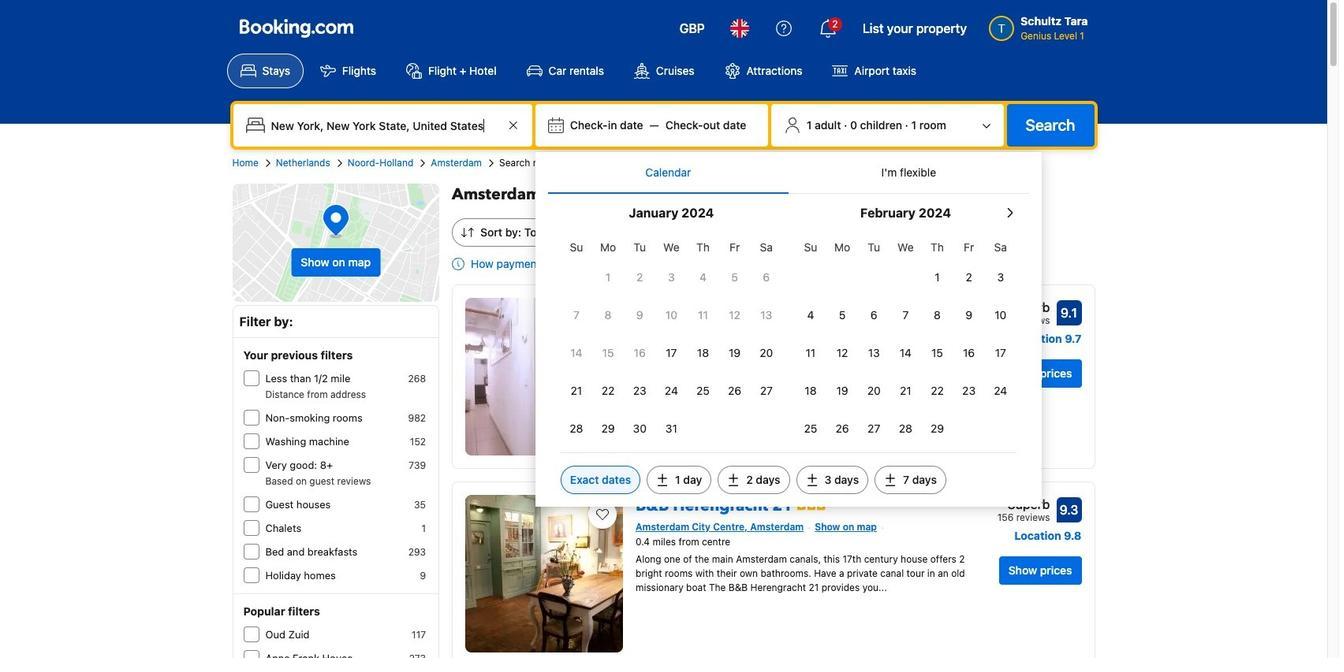 Task type: locate. For each thing, give the bounding box(es) containing it.
15 January 2024 checkbox
[[592, 336, 624, 371]]

13 February 2024 checkbox
[[858, 336, 890, 371]]

your account menu schultz tara genius level 1 element
[[989, 7, 1094, 43]]

superb element for scored 9.1 element
[[997, 298, 1050, 317]]

tab list
[[548, 152, 1029, 195]]

2 February 2024 checkbox
[[953, 260, 985, 295]]

scored 9.3 element
[[1056, 498, 1082, 523]]

superb element
[[997, 298, 1050, 317], [997, 495, 1050, 514]]

1 January 2024 checkbox
[[592, 260, 624, 295]]

superb element left scored 9.3 element
[[997, 495, 1050, 514]]

1 vertical spatial superb element
[[997, 495, 1050, 514]]

11 January 2024 checkbox
[[687, 298, 719, 333]]

20 February 2024 checkbox
[[858, 374, 890, 409]]

6 February 2024 checkbox
[[858, 298, 890, 333]]

29 January 2024 checkbox
[[592, 412, 624, 446]]

1 superb element from the top
[[997, 298, 1050, 317]]

16 January 2024 checkbox
[[624, 336, 656, 371]]

4 February 2024 checkbox
[[795, 298, 827, 333]]

2 January 2024 checkbox
[[624, 260, 656, 295]]

10 January 2024 checkbox
[[656, 298, 687, 333]]

13 January 2024 checkbox
[[751, 298, 782, 333]]

0 horizontal spatial grid
[[561, 232, 782, 446]]

cozy canal studio image
[[465, 298, 623, 456]]

17 February 2024 checkbox
[[985, 336, 1017, 371]]

1 grid from the left
[[561, 232, 782, 446]]

8 February 2024 checkbox
[[922, 298, 953, 333]]

scored 9.1 element
[[1056, 300, 1082, 326]]

4 January 2024 checkbox
[[687, 260, 719, 295]]

7 February 2024 checkbox
[[890, 298, 922, 333]]

24 January 2024 checkbox
[[656, 374, 687, 409]]

15 February 2024 checkbox
[[922, 336, 953, 371]]

2 superb element from the top
[[997, 495, 1050, 514]]

22 February 2024 checkbox
[[922, 374, 953, 409]]

3 January 2024 checkbox
[[656, 260, 687, 295]]

12 January 2024 checkbox
[[719, 298, 751, 333]]

23 February 2024 checkbox
[[953, 374, 985, 409]]

21 February 2024 checkbox
[[890, 374, 922, 409]]

14 January 2024 checkbox
[[561, 336, 592, 371]]

grid
[[561, 232, 782, 446], [795, 232, 1017, 446]]

20 January 2024 checkbox
[[751, 336, 782, 371]]

0 vertical spatial superb element
[[997, 298, 1050, 317]]

1 February 2024 checkbox
[[922, 260, 953, 295]]

1 horizontal spatial grid
[[795, 232, 1017, 446]]

superb element down 3 february 2024 option
[[997, 298, 1050, 317]]

16 February 2024 checkbox
[[953, 336, 985, 371]]

26 January 2024 checkbox
[[719, 374, 751, 409]]

28 February 2024 checkbox
[[890, 412, 922, 446]]



Task type: vqa. For each thing, say whether or not it's contained in the screenshot.
4 JANUARY 2024 OPTION
yes



Task type: describe. For each thing, give the bounding box(es) containing it.
25 January 2024 checkbox
[[687, 374, 719, 409]]

26 February 2024 checkbox
[[827, 412, 858, 446]]

10 February 2024 checkbox
[[985, 298, 1017, 333]]

14 February 2024 checkbox
[[890, 336, 922, 371]]

8 January 2024 checkbox
[[592, 298, 624, 333]]

23 January 2024 checkbox
[[624, 374, 656, 409]]

5 February 2024 checkbox
[[827, 298, 858, 333]]

superb element for scored 9.3 element
[[997, 495, 1050, 514]]

booking.com image
[[239, 19, 353, 38]]

27 January 2024 checkbox
[[751, 374, 782, 409]]

29 February 2024 checkbox
[[922, 412, 953, 446]]

2 grid from the left
[[795, 232, 1017, 446]]

9 February 2024 checkbox
[[953, 298, 985, 333]]

5 January 2024 checkbox
[[719, 260, 751, 295]]

Where are you going? field
[[265, 111, 504, 140]]

3 February 2024 checkbox
[[985, 260, 1017, 295]]

22 January 2024 checkbox
[[592, 374, 624, 409]]

11 February 2024 checkbox
[[795, 336, 827, 371]]

18 January 2024 checkbox
[[687, 336, 719, 371]]

19 January 2024 checkbox
[[719, 336, 751, 371]]

31 January 2024 checkbox
[[656, 412, 687, 446]]

25 February 2024 checkbox
[[795, 412, 827, 446]]

28 January 2024 checkbox
[[561, 412, 592, 446]]

b&b herengracht 21 image
[[465, 495, 623, 653]]

30 January 2024 checkbox
[[624, 412, 656, 446]]

search results updated. amsterdam: 1,090 properties found. element
[[452, 184, 1095, 206]]

19 February 2024 checkbox
[[827, 374, 858, 409]]

17 January 2024 checkbox
[[656, 336, 687, 371]]

18 February 2024 checkbox
[[795, 374, 827, 409]]

21 January 2024 checkbox
[[561, 374, 592, 409]]

7 January 2024 checkbox
[[561, 298, 592, 333]]

27 February 2024 checkbox
[[858, 412, 890, 446]]

24 February 2024 checkbox
[[985, 374, 1017, 409]]

9 January 2024 checkbox
[[624, 298, 656, 333]]

6 January 2024 checkbox
[[751, 260, 782, 295]]

12 February 2024 checkbox
[[827, 336, 858, 371]]



